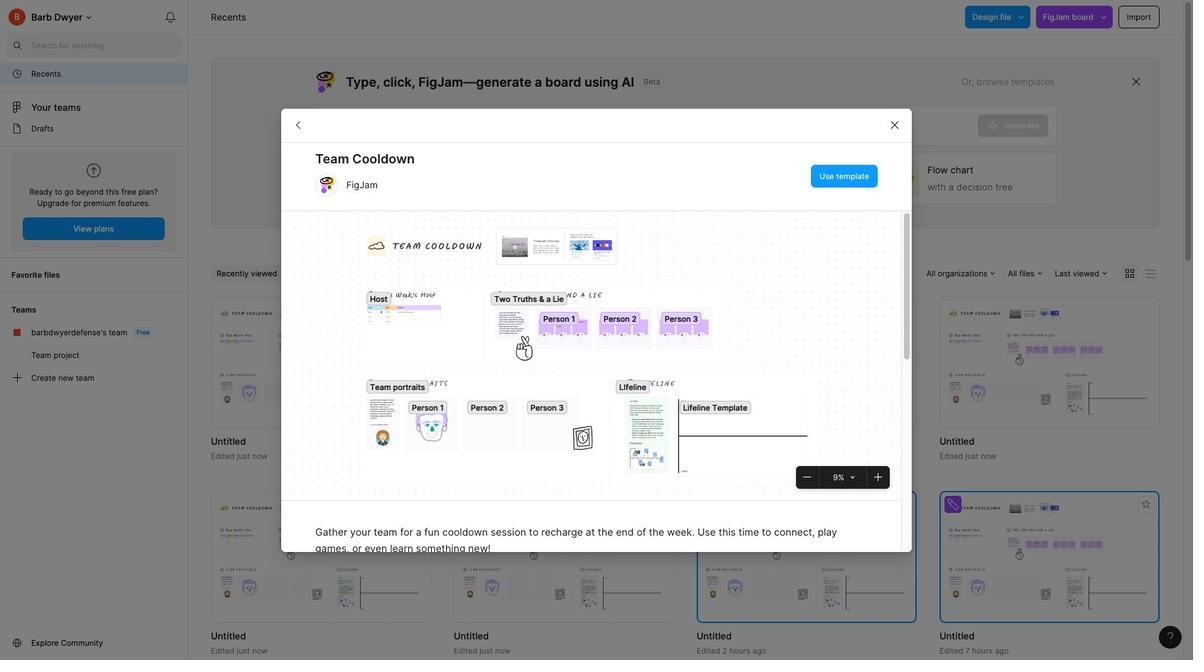 Task type: describe. For each thing, give the bounding box(es) containing it.
community 16 image
[[11, 637, 23, 649]]

recent 16 image
[[11, 68, 23, 80]]



Task type: vqa. For each thing, say whether or not it's contained in the screenshot.
"grid"
no



Task type: locate. For each thing, give the bounding box(es) containing it.
dialog
[[281, 108, 912, 660]]

Ex: A weekly team meeting, starting with an ice breaker field
[[314, 106, 979, 146]]

select zoom level image
[[851, 475, 856, 479]]

file thumbnail image
[[218, 305, 424, 419], [461, 305, 667, 419], [704, 305, 910, 419], [947, 305, 1153, 419], [218, 500, 424, 614], [461, 500, 667, 614], [704, 500, 910, 614], [947, 500, 1153, 614]]

page 16 image
[[11, 123, 23, 134]]

Search for anything text field
[[31, 40, 182, 51]]

search 32 image
[[6, 34, 28, 57]]

bell 32 image
[[159, 6, 182, 28]]



